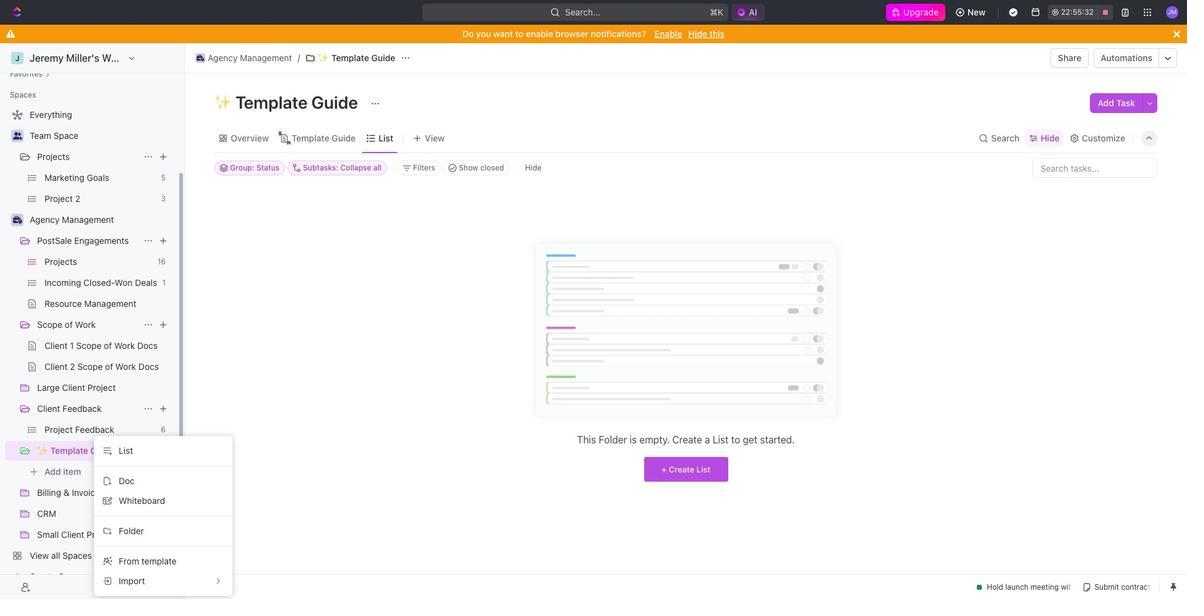 Task type: locate. For each thing, give the bounding box(es) containing it.
0 horizontal spatial ✨
[[37, 446, 48, 456]]

agency management link up engagements
[[30, 210, 171, 230]]

postsale engagements link
[[37, 231, 139, 251]]

to left get
[[732, 435, 740, 446]]

template
[[332, 53, 369, 63], [236, 92, 308, 113], [292, 133, 330, 143], [51, 446, 88, 456]]

create right the + on the bottom right
[[669, 465, 695, 475]]

✨ template guide link right '/'
[[303, 51, 399, 66]]

space
[[54, 131, 78, 141]]

✨
[[318, 53, 329, 63], [215, 92, 232, 113], [37, 446, 48, 456]]

1 horizontal spatial agency
[[208, 53, 238, 63]]

1 vertical spatial ✨ template guide link
[[37, 442, 139, 461]]

tree
[[5, 105, 173, 588]]

✨ template guide down feedback
[[37, 446, 114, 456]]

0 vertical spatial folder
[[599, 435, 627, 446]]

do you want to enable browser notifications? enable hide this
[[463, 28, 725, 39]]

list
[[379, 133, 393, 143], [713, 435, 729, 446], [119, 446, 133, 456], [697, 465, 711, 475]]

1 horizontal spatial agency management link
[[192, 51, 295, 66]]

1 vertical spatial management
[[62, 215, 114, 225]]

0 horizontal spatial folder
[[119, 526, 144, 537]]

agency management up postsale engagements
[[30, 215, 114, 225]]

search...
[[566, 7, 601, 17]]

0 vertical spatial management
[[240, 53, 292, 63]]

automations
[[1101, 53, 1153, 63]]

1 vertical spatial folder
[[119, 526, 144, 537]]

new
[[968, 7, 986, 17]]

hide button
[[1026, 130, 1064, 147]]

✨ template guide link
[[303, 51, 399, 66], [37, 442, 139, 461]]

guide
[[371, 53, 395, 63], [311, 92, 358, 113], [332, 133, 356, 143], [90, 446, 114, 456]]

1 vertical spatial agency management
[[30, 215, 114, 225]]

0 vertical spatial agency management link
[[192, 51, 295, 66]]

enable
[[526, 28, 553, 39]]

browser
[[556, 28, 589, 39]]

import
[[119, 576, 145, 587]]

1 horizontal spatial agency management
[[208, 53, 292, 63]]

+ create list
[[662, 465, 711, 475]]

customize
[[1082, 133, 1126, 143]]

agency management left '/'
[[208, 53, 292, 63]]

template guide
[[292, 133, 356, 143]]

is
[[630, 435, 637, 446]]

whiteboard button
[[99, 492, 228, 512]]

this
[[710, 28, 725, 39]]

empty.
[[640, 435, 670, 446]]

list link
[[376, 130, 393, 147]]

work
[[75, 320, 96, 330]]

do
[[463, 28, 474, 39]]

search
[[992, 133, 1020, 143]]

this folder is empty. create a list to get started.
[[577, 435, 795, 446]]

✨ template guide right '/'
[[318, 53, 395, 63]]

✨ template guide link down client feedback link
[[37, 442, 139, 461]]

0 horizontal spatial business time image
[[13, 216, 22, 224]]

folder up the from
[[119, 526, 144, 537]]

1 vertical spatial agency
[[30, 215, 60, 225]]

business time image
[[197, 55, 204, 61], [13, 216, 22, 224]]

agency management
[[208, 53, 292, 63], [30, 215, 114, 225]]

0 vertical spatial create
[[673, 435, 702, 446]]

✨ template guide inside 'sidebar' navigation
[[37, 446, 114, 456]]

folder
[[599, 435, 627, 446], [119, 526, 144, 537]]

0 vertical spatial agency
[[208, 53, 238, 63]]

✨ inside 'sidebar' navigation
[[37, 446, 48, 456]]

0 horizontal spatial management
[[62, 215, 114, 225]]

template
[[141, 557, 177, 567]]

✨ right '/'
[[318, 53, 329, 63]]

management inside 'sidebar' navigation
[[62, 215, 114, 225]]

create left a
[[673, 435, 702, 446]]

folder left is
[[599, 435, 627, 446]]

new button
[[950, 2, 993, 22]]

2 horizontal spatial ✨
[[318, 53, 329, 63]]

spaces
[[10, 90, 36, 100]]

this
[[577, 435, 596, 446]]

1 horizontal spatial to
[[732, 435, 740, 446]]

client feedback link
[[37, 400, 139, 419]]

✨ template guide down '/'
[[215, 92, 362, 113]]

0 vertical spatial ✨
[[318, 53, 329, 63]]

0 horizontal spatial agency management link
[[30, 210, 171, 230]]

1 horizontal spatial business time image
[[197, 55, 204, 61]]

✨ down client
[[37, 446, 48, 456]]

enable
[[655, 28, 682, 39]]

team space
[[30, 131, 78, 141]]

✨ template guide link inside tree
[[37, 442, 139, 461]]

create
[[673, 435, 702, 446], [669, 465, 695, 475]]

agency management link
[[192, 51, 295, 66], [30, 210, 171, 230]]

template inside 'sidebar' navigation
[[51, 446, 88, 456]]

0 vertical spatial hide
[[689, 28, 708, 39]]

1 vertical spatial business time image
[[13, 216, 22, 224]]

from
[[119, 557, 139, 567]]

to right want
[[515, 28, 524, 39]]

team
[[30, 131, 51, 141]]

to
[[515, 28, 524, 39], [732, 435, 740, 446]]

team space link
[[30, 126, 171, 146]]

tree containing team space
[[5, 105, 173, 588]]

0 vertical spatial agency management
[[208, 53, 292, 63]]

template up overview
[[236, 92, 308, 113]]

0 horizontal spatial hide
[[525, 163, 542, 173]]

✨ template guide
[[318, 53, 395, 63], [215, 92, 362, 113], [37, 446, 114, 456]]

folder inside folder button
[[119, 526, 144, 537]]

1 vertical spatial hide
[[1041, 133, 1060, 143]]

1 horizontal spatial ✨ template guide link
[[303, 51, 399, 66]]

agency
[[208, 53, 238, 63], [30, 215, 60, 225]]

0 horizontal spatial agency management
[[30, 215, 114, 225]]

2 horizontal spatial hide
[[1041, 133, 1060, 143]]

postsale
[[37, 236, 72, 246]]

hide
[[689, 28, 708, 39], [1041, 133, 1060, 143], [525, 163, 542, 173]]

0 vertical spatial ✨ template guide
[[318, 53, 395, 63]]

2 vertical spatial ✨
[[37, 446, 48, 456]]

1 horizontal spatial folder
[[599, 435, 627, 446]]

favorites
[[10, 69, 43, 79]]

0 horizontal spatial agency
[[30, 215, 60, 225]]

management
[[240, 53, 292, 63], [62, 215, 114, 225]]

of
[[65, 320, 73, 330]]

management left '/'
[[240, 53, 292, 63]]

get
[[743, 435, 758, 446]]

2 vertical spatial hide
[[525, 163, 542, 173]]

1 vertical spatial ✨
[[215, 92, 232, 113]]

template down client feedback
[[51, 446, 88, 456]]

1 vertical spatial ✨ template guide
[[215, 92, 362, 113]]

template guide link
[[289, 130, 356, 147]]

1 vertical spatial agency management link
[[30, 210, 171, 230]]

0 horizontal spatial ✨ template guide link
[[37, 442, 139, 461]]

add task button
[[1091, 93, 1143, 113]]

management up the "postsale engagements" link
[[62, 215, 114, 225]]

scope of work
[[37, 320, 96, 330]]

overview
[[231, 133, 269, 143]]

agency management link left '/'
[[192, 51, 295, 66]]

2 vertical spatial ✨ template guide
[[37, 446, 114, 456]]

✨ up overview "link"
[[215, 92, 232, 113]]

22:55:32 button
[[1048, 5, 1113, 20]]

0 horizontal spatial to
[[515, 28, 524, 39]]

business time image inside 'sidebar' navigation
[[13, 216, 22, 224]]



Task type: vqa. For each thing, say whether or not it's contained in the screenshot.
New
yes



Task type: describe. For each thing, give the bounding box(es) containing it.
search button
[[975, 130, 1024, 147]]

import button
[[99, 572, 228, 592]]

Search tasks... text field
[[1034, 159, 1157, 178]]

+
[[662, 465, 667, 475]]

doc button
[[99, 472, 228, 492]]

1 vertical spatial to
[[732, 435, 740, 446]]

a
[[705, 435, 710, 446]]

list button
[[99, 442, 228, 461]]

upgrade
[[904, 7, 939, 17]]

whiteboard
[[119, 496, 165, 507]]

want
[[493, 28, 513, 39]]

1 horizontal spatial management
[[240, 53, 292, 63]]

overview link
[[228, 130, 269, 147]]

task
[[1117, 98, 1136, 108]]

add
[[1098, 98, 1115, 108]]

from template
[[119, 557, 177, 567]]

projects link
[[37, 147, 139, 167]]

favorites button
[[5, 67, 55, 82]]

hide button
[[520, 161, 547, 176]]

hide inside dropdown button
[[1041, 133, 1060, 143]]

1 vertical spatial create
[[669, 465, 695, 475]]

engagements
[[74, 236, 129, 246]]

automations button
[[1095, 49, 1159, 67]]

hide inside button
[[525, 163, 542, 173]]

list inside button
[[119, 446, 133, 456]]

doc
[[119, 476, 135, 487]]

scope
[[37, 320, 62, 330]]

user group image
[[13, 132, 22, 140]]

0 vertical spatial to
[[515, 28, 524, 39]]

add task
[[1098, 98, 1136, 108]]

agency inside tree
[[30, 215, 60, 225]]

client
[[37, 404, 60, 414]]

agency management inside 'sidebar' navigation
[[30, 215, 114, 225]]

scope of work link
[[37, 315, 139, 335]]

1 horizontal spatial ✨
[[215, 92, 232, 113]]

/
[[298, 53, 300, 63]]

22:55:32
[[1061, 7, 1094, 17]]

client feedback
[[37, 404, 102, 414]]

tree inside 'sidebar' navigation
[[5, 105, 173, 588]]

0 vertical spatial ✨ template guide link
[[303, 51, 399, 66]]

postsale engagements
[[37, 236, 129, 246]]

customize button
[[1066, 130, 1129, 147]]

feedback
[[63, 404, 102, 414]]

started.
[[760, 435, 795, 446]]

projects
[[37, 152, 70, 162]]

⌘k
[[710, 7, 724, 17]]

share button
[[1051, 48, 1089, 68]]

guide inside 'sidebar' navigation
[[90, 446, 114, 456]]

sidebar navigation
[[0, 43, 185, 600]]

folder button
[[99, 522, 228, 542]]

template right '/'
[[332, 53, 369, 63]]

1 horizontal spatial hide
[[689, 28, 708, 39]]

upgrade link
[[887, 4, 946, 21]]

notifications?
[[591, 28, 646, 39]]

share
[[1058, 53, 1082, 63]]

template right overview
[[292, 133, 330, 143]]

from template button
[[99, 552, 228, 572]]

0 vertical spatial business time image
[[197, 55, 204, 61]]

you
[[476, 28, 491, 39]]



